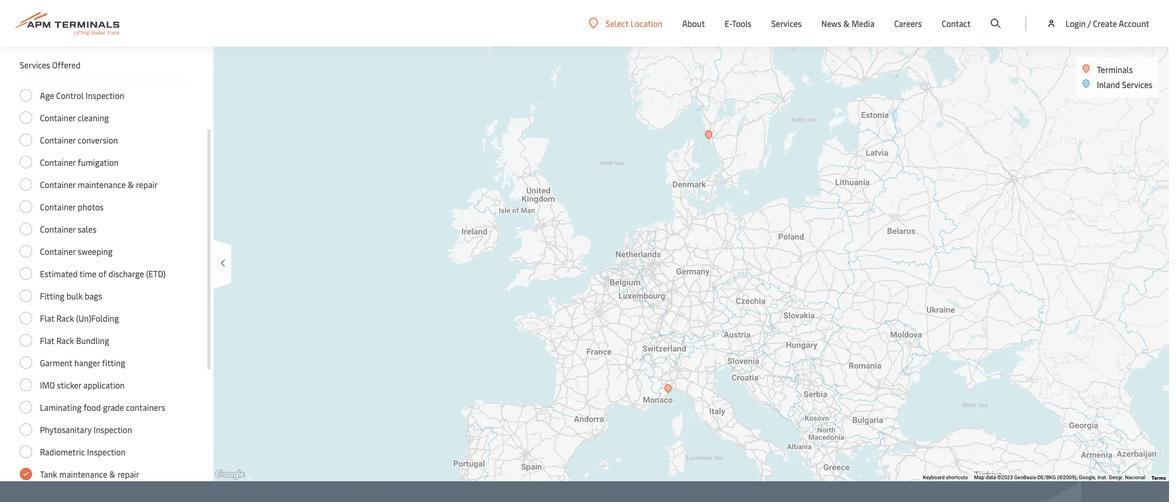 Task type: vqa. For each thing, say whether or not it's contained in the screenshot.
Laminating
yes



Task type: locate. For each thing, give the bounding box(es) containing it.
fitting
[[102, 357, 125, 369]]

repair for tank maintenance & repair
[[118, 469, 139, 480]]

6 container from the top
[[40, 224, 76, 235]]

hanger
[[74, 357, 100, 369]]

inspection up the tank maintenance & repair
[[87, 446, 126, 458]]

0 vertical spatial repair
[[136, 179, 158, 190]]

rack for (un)folding
[[56, 313, 74, 324]]

maintenance down 'radiometric inspection'
[[59, 469, 107, 480]]

terminals
[[1097, 64, 1133, 75]]

inland services
[[1097, 79, 1153, 90]]

Fitting bulk bags radio
[[20, 290, 32, 302]]

rack for bundling
[[56, 335, 74, 346]]

repair
[[136, 179, 158, 190], [118, 469, 139, 480]]

3 container from the top
[[40, 157, 76, 168]]

rack down fitting bulk bags on the bottom
[[56, 313, 74, 324]]

sales
[[78, 224, 96, 235]]

container sweeping
[[40, 246, 113, 257]]

flat right flat rack  (un)folding option
[[40, 313, 54, 324]]

services down 'terminals'
[[1122, 79, 1153, 90]]

cleaning
[[78, 112, 109, 123]]

maintenance for container
[[78, 179, 126, 190]]

2 vertical spatial &
[[109, 469, 116, 480]]

grade
[[103, 402, 124, 413]]

container
[[40, 112, 76, 123], [40, 134, 76, 146], [40, 157, 76, 168], [40, 179, 76, 190], [40, 201, 76, 213], [40, 224, 76, 235], [40, 246, 76, 257]]

map data ©2023 geobasis-de/bkg (©2009), google, inst. geogr. nacional
[[974, 475, 1146, 481]]

Container conversion radio
[[20, 134, 32, 146]]

google image
[[213, 468, 247, 482]]

inspection up cleaning
[[86, 90, 124, 101]]

services right tools on the top of the page
[[771, 18, 802, 29]]

5 container from the top
[[40, 201, 76, 213]]

flat right "flat rack bundling" option
[[40, 335, 54, 346]]

flat for flat rack bundling
[[40, 335, 54, 346]]

& inside "popup button"
[[844, 18, 850, 29]]

contact
[[942, 18, 971, 29]]

select
[[606, 17, 629, 29]]

1 horizontal spatial services
[[771, 18, 802, 29]]

about
[[682, 18, 705, 29]]

0 horizontal spatial &
[[109, 469, 116, 480]]

terms
[[1152, 475, 1166, 482]]

inst.
[[1098, 475, 1108, 481]]

0 vertical spatial &
[[844, 18, 850, 29]]

1 vertical spatial &
[[128, 179, 134, 190]]

keyboard shortcuts button
[[923, 475, 968, 482]]

1 vertical spatial flat
[[40, 335, 54, 346]]

Container photos radio
[[20, 201, 32, 213]]

2 horizontal spatial &
[[844, 18, 850, 29]]

2 vertical spatial inspection
[[87, 446, 126, 458]]

tank
[[40, 469, 57, 480]]

2 vertical spatial services
[[1122, 79, 1153, 90]]

terms link
[[1152, 475, 1166, 482]]

©2023
[[997, 475, 1013, 481]]

bags
[[85, 290, 102, 302]]

location
[[631, 17, 663, 29]]

0 vertical spatial flat
[[40, 313, 54, 324]]

container for container sales
[[40, 224, 76, 235]]

1 vertical spatial maintenance
[[59, 469, 107, 480]]

4 container from the top
[[40, 179, 76, 190]]

Garment hanger fitting radio
[[20, 357, 32, 369]]

0 vertical spatial rack
[[56, 313, 74, 324]]

container sales
[[40, 224, 96, 235]]

container up container photos
[[40, 179, 76, 190]]

fumigation
[[78, 157, 119, 168]]

geogr.
[[1109, 475, 1124, 481]]

keyboard shortcuts
[[923, 475, 968, 481]]

container down container photos
[[40, 224, 76, 235]]

flat
[[40, 313, 54, 324], [40, 335, 54, 346]]

inspection
[[86, 90, 124, 101], [94, 424, 132, 436], [87, 446, 126, 458]]

2 flat from the top
[[40, 335, 54, 346]]

estimated time of discharge (etd)
[[40, 268, 166, 280]]

&
[[844, 18, 850, 29], [128, 179, 134, 190], [109, 469, 116, 480]]

inland
[[1097, 79, 1120, 90]]

bulk
[[66, 290, 83, 302]]

container conversion
[[40, 134, 118, 146]]

0 vertical spatial maintenance
[[78, 179, 126, 190]]

rack up the garment
[[56, 335, 74, 346]]

time
[[79, 268, 96, 280]]

Container sales radio
[[20, 223, 32, 235]]

1 vertical spatial rack
[[56, 335, 74, 346]]

1 vertical spatial repair
[[118, 469, 139, 480]]

age control inspection
[[40, 90, 124, 101]]

(©2009),
[[1058, 475, 1078, 481]]

careers button
[[894, 0, 922, 47]]

container up the container sales at the left of page
[[40, 201, 76, 213]]

(etd)
[[146, 268, 166, 280]]

1 vertical spatial services
[[20, 59, 50, 71]]

1 rack from the top
[[56, 313, 74, 324]]

rack
[[56, 313, 74, 324], [56, 335, 74, 346]]

flat for flat rack  (un)folding
[[40, 313, 54, 324]]

keyboard
[[923, 475, 945, 481]]

services
[[771, 18, 802, 29], [20, 59, 50, 71], [1122, 79, 1153, 90]]

1 flat from the top
[[40, 313, 54, 324]]

tools
[[732, 18, 752, 29]]

1 container from the top
[[40, 112, 76, 123]]

maintenance down fumigation
[[78, 179, 126, 190]]

0 horizontal spatial services
[[20, 59, 50, 71]]

maintenance
[[78, 179, 126, 190], [59, 469, 107, 480]]

2 rack from the top
[[56, 335, 74, 346]]

offered
[[52, 59, 81, 71]]

login / create account link
[[1047, 0, 1150, 47]]

container down container conversion
[[40, 157, 76, 168]]

services left offered
[[20, 59, 50, 71]]

container down age
[[40, 112, 76, 123]]

Container sweeping radio
[[20, 245, 32, 258]]

media
[[852, 18, 875, 29]]

7 container from the top
[[40, 246, 76, 257]]

container for container cleaning
[[40, 112, 76, 123]]

0 vertical spatial services
[[771, 18, 802, 29]]

login
[[1066, 18, 1086, 29]]

1 vertical spatial inspection
[[94, 424, 132, 436]]

2 container from the top
[[40, 134, 76, 146]]

inspection for phytosanitary inspection
[[94, 424, 132, 436]]

services button
[[771, 0, 802, 47]]

inspection down grade
[[94, 424, 132, 436]]

e-
[[725, 18, 732, 29]]

container up estimated
[[40, 246, 76, 257]]

container fumigation
[[40, 157, 119, 168]]

container down 'container cleaning'
[[40, 134, 76, 146]]

1 horizontal spatial &
[[128, 179, 134, 190]]



Task type: describe. For each thing, give the bounding box(es) containing it.
Tank maintenance & repair radio
[[20, 468, 32, 481]]

Phytosanitary Inspection radio
[[20, 424, 32, 436]]

container for container maintenance & repair
[[40, 179, 76, 190]]

sweeping
[[78, 246, 113, 257]]

Flat Rack Bundling radio
[[20, 334, 32, 347]]

maintenance for tank
[[59, 469, 107, 480]]

Container cleaning radio
[[20, 111, 32, 124]]

create
[[1093, 18, 1117, 29]]

discharge
[[108, 268, 144, 280]]

e-tools button
[[725, 0, 752, 47]]

application
[[83, 380, 125, 391]]

container for container photos
[[40, 201, 76, 213]]

data
[[986, 475, 996, 481]]

container for container sweeping
[[40, 246, 76, 257]]

& for tank maintenance & repair
[[109, 469, 116, 480]]

laminating
[[40, 402, 82, 413]]

news
[[822, 18, 842, 29]]

services for services offered
[[20, 59, 50, 71]]

careers
[[894, 18, 922, 29]]

map
[[974, 475, 985, 481]]

Age Control Inspection radio
[[20, 89, 32, 102]]

news & media button
[[822, 0, 875, 47]]

about button
[[682, 0, 705, 47]]

estimated
[[40, 268, 78, 280]]

news & media
[[822, 18, 875, 29]]

de/bkg
[[1038, 475, 1056, 481]]

conversion
[[78, 134, 118, 146]]

bundling
[[76, 335, 109, 346]]

login / create account
[[1066, 18, 1150, 29]]

contact button
[[942, 0, 971, 47]]

services for services
[[771, 18, 802, 29]]

phytosanitary
[[40, 424, 92, 436]]

radiometric
[[40, 446, 85, 458]]

container for container fumigation
[[40, 157, 76, 168]]

account
[[1119, 18, 1150, 29]]

nacional
[[1125, 475, 1146, 481]]

fitting bulk bags
[[40, 290, 102, 302]]

control
[[56, 90, 84, 101]]

containers
[[126, 402, 165, 413]]

services offered
[[20, 59, 81, 71]]

of
[[99, 268, 106, 280]]

(un)folding
[[76, 313, 119, 324]]

radiometric inspection
[[40, 446, 126, 458]]

/
[[1088, 18, 1091, 29]]

age
[[40, 90, 54, 101]]

Radiometric Inspection radio
[[20, 446, 32, 458]]

fitting
[[40, 290, 64, 302]]

& for container maintenance & repair
[[128, 179, 134, 190]]

map region
[[172, 46, 1169, 503]]

photos
[[78, 201, 104, 213]]

container for container conversion
[[40, 134, 76, 146]]

imo sticker application
[[40, 380, 125, 391]]

2 horizontal spatial services
[[1122, 79, 1153, 90]]

Laminating food grade containers radio
[[20, 401, 32, 414]]

Estimated time of discharge (ETD) radio
[[20, 268, 32, 280]]

shortcuts
[[946, 475, 968, 481]]

e-tools
[[725, 18, 752, 29]]

inspection for radiometric inspection
[[87, 446, 126, 458]]

imo
[[40, 380, 55, 391]]

0 vertical spatial inspection
[[86, 90, 124, 101]]

repair for container maintenance & repair
[[136, 179, 158, 190]]

tank maintenance & repair
[[40, 469, 139, 480]]

garment
[[40, 357, 72, 369]]

container cleaning
[[40, 112, 109, 123]]

garment hanger fitting
[[40, 357, 125, 369]]

container photos
[[40, 201, 104, 213]]

Container fumigation radio
[[20, 156, 32, 169]]

phytosanitary inspection
[[40, 424, 132, 436]]

flat rack bundling
[[40, 335, 109, 346]]

Container maintenance & repair radio
[[20, 178, 32, 191]]

geobasis-
[[1014, 475, 1038, 481]]

select location
[[606, 17, 663, 29]]

laminating food grade containers
[[40, 402, 165, 413]]

container maintenance & repair
[[40, 179, 158, 190]]

flat rack  (un)folding
[[40, 313, 119, 324]]

select location button
[[589, 17, 663, 29]]

IMO sticker application radio
[[20, 379, 32, 392]]

sticker
[[57, 380, 81, 391]]

Flat Rack  (Un)Folding radio
[[20, 312, 32, 325]]

food
[[84, 402, 101, 413]]

google,
[[1079, 475, 1097, 481]]



